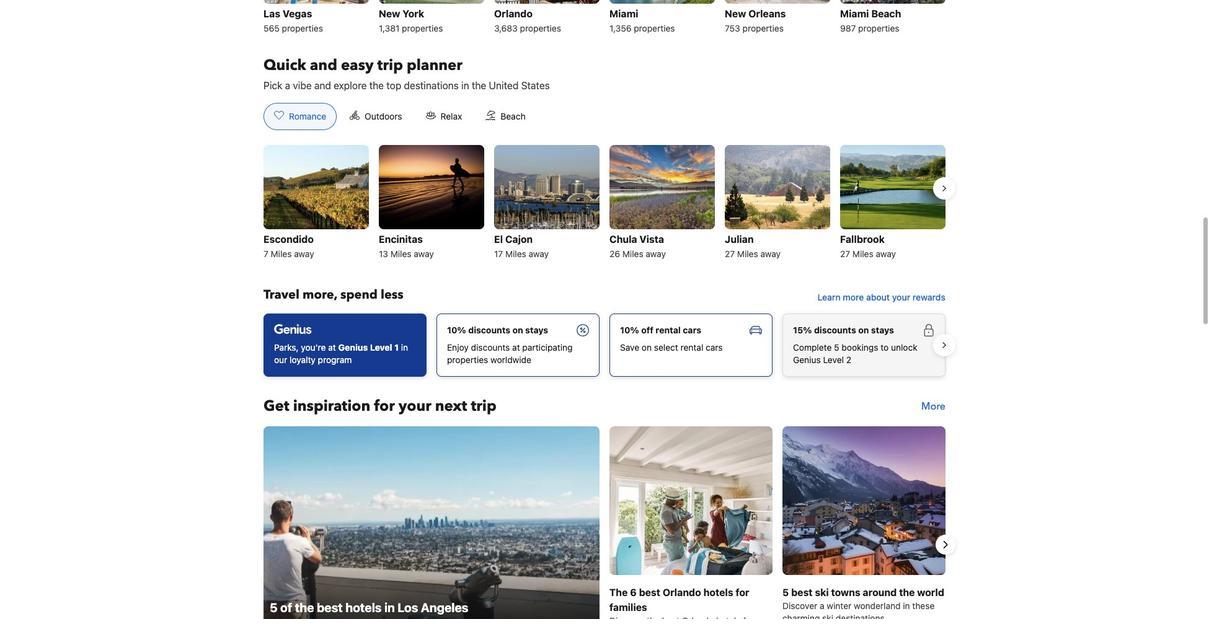 Task type: describe. For each thing, give the bounding box(es) containing it.
angeles
[[421, 601, 469, 615]]

1 vertical spatial rental
[[681, 342, 704, 353]]

romance
[[289, 111, 326, 122]]

escondido 7 miles away
[[264, 234, 314, 259]]

at for you're
[[328, 342, 336, 353]]

spend
[[341, 287, 378, 303]]

quick
[[264, 55, 306, 76]]

5 of the best hotels in los angeles region
[[254, 427, 956, 620]]

1,356
[[610, 23, 632, 33]]

best inside "link"
[[317, 601, 343, 615]]

987
[[841, 23, 857, 33]]

hotels for orlando
[[704, 588, 734, 599]]

10% off rental cars
[[620, 325, 702, 336]]

winter
[[827, 601, 852, 612]]

relax
[[441, 111, 462, 122]]

escondido
[[264, 234, 314, 245]]

next
[[435, 396, 467, 417]]

0 horizontal spatial level
[[370, 342, 393, 353]]

15% discounts on stays
[[794, 325, 895, 336]]

loyalty
[[290, 355, 316, 365]]

the left united
[[472, 80, 487, 91]]

program
[[318, 355, 352, 365]]

states
[[522, 80, 550, 91]]

properties inside enjoy discounts at participating properties worldwide
[[447, 355, 489, 365]]

27 for fallbrook
[[841, 249, 851, 259]]

travel more, spend less
[[264, 287, 404, 303]]

destinations inside quick and easy trip planner pick a vibe and explore the top destinations in the united states
[[404, 80, 459, 91]]

relax button
[[415, 103, 473, 130]]

beach inside button
[[501, 111, 526, 122]]

10% discounts on stays
[[447, 325, 549, 336]]

las vegas 565 properties
[[264, 8, 323, 33]]

chula
[[610, 234, 638, 245]]

away inside "chula vista 26 miles away"
[[646, 249, 666, 259]]

in inside quick and easy trip planner pick a vibe and explore the top destinations in the united states
[[462, 80, 470, 91]]

properties inside new orleans 753 properties
[[743, 23, 784, 33]]

6
[[631, 588, 637, 599]]

in our loyalty program
[[274, 342, 408, 365]]

17
[[495, 249, 503, 259]]

1 vertical spatial trip
[[471, 396, 497, 417]]

towns
[[832, 588, 861, 599]]

in inside "link"
[[385, 601, 395, 615]]

save
[[620, 342, 640, 353]]

away for fallbrook
[[876, 249, 897, 259]]

0 vertical spatial rental
[[656, 325, 681, 336]]

learn
[[818, 292, 841, 303]]

on for bookings
[[859, 325, 870, 336]]

5 best ski towns around the world image
[[783, 427, 946, 576]]

get inspiration for your next trip
[[264, 396, 497, 417]]

romance button
[[264, 103, 337, 130]]

outdoors
[[365, 111, 402, 122]]

complete
[[794, 342, 832, 353]]

travel
[[264, 287, 300, 303]]

worldwide
[[491, 355, 532, 365]]

miami beach 987 properties
[[841, 8, 902, 33]]

5 for 5 of the best hotels in los angeles
[[270, 601, 278, 615]]

1 vertical spatial cars
[[706, 342, 723, 353]]

trip inside quick and easy trip planner pick a vibe and explore the top destinations in the united states
[[378, 55, 403, 76]]

families
[[610, 602, 648, 614]]

0 horizontal spatial genius
[[339, 342, 368, 353]]

away inside el cajon 17 miles away
[[529, 249, 549, 259]]

10% for 10% off rental cars
[[620, 325, 640, 336]]

of
[[280, 601, 292, 615]]

properties inside miami beach 987 properties
[[859, 23, 900, 33]]

complete 5 bookings to unlock genius level 2
[[794, 342, 918, 365]]

1 vertical spatial ski
[[823, 614, 834, 620]]

on for at
[[513, 325, 524, 336]]

best inside '5 best ski towns around the world discover a winter wonderland in these charming ski destinations'
[[792, 588, 813, 599]]

fallbrook 27 miles away
[[841, 234, 897, 259]]

unlock
[[892, 342, 918, 353]]

new for new york
[[379, 8, 400, 19]]

united
[[489, 80, 519, 91]]

miami for 1,356
[[610, 8, 639, 19]]

more
[[844, 292, 865, 303]]

the 6 best orlando hotels for families link
[[610, 427, 773, 620]]

outdoors button
[[339, 103, 413, 130]]

bookings
[[842, 342, 879, 353]]

discounts inside enjoy discounts at participating properties worldwide
[[471, 342, 510, 353]]

1
[[395, 342, 399, 353]]

region containing 10% discounts on stays
[[254, 309, 956, 382]]

encinitas
[[379, 234, 423, 245]]

27 for julian
[[725, 249, 735, 259]]

the 6 best orlando hotels for families image
[[610, 427, 773, 576]]

you're
[[301, 342, 326, 353]]

planner
[[407, 55, 463, 76]]

1,381
[[379, 23, 400, 33]]

enjoy
[[447, 342, 469, 353]]

more,
[[303, 287, 338, 303]]

new for new orleans
[[725, 8, 747, 19]]

hotels for best
[[346, 601, 382, 615]]

our
[[274, 355, 287, 365]]

properties inside 'miami 1,356 properties'
[[634, 23, 675, 33]]

encinitas 13 miles away
[[379, 234, 434, 259]]

miles for fallbrook
[[853, 249, 874, 259]]

in inside in our loyalty program
[[401, 342, 408, 353]]

level inside complete 5 bookings to unlock genius level 2
[[824, 355, 845, 365]]

properties inside the las vegas 565 properties
[[282, 23, 323, 33]]

easy
[[341, 55, 374, 76]]

julian
[[725, 234, 754, 245]]

10% for 10% discounts on stays
[[447, 325, 466, 336]]

the 6 best orlando hotels for families
[[610, 588, 750, 614]]

pick
[[264, 80, 283, 91]]

your for about
[[893, 292, 911, 303]]

around
[[863, 588, 897, 599]]

3,683
[[495, 23, 518, 33]]

new york 1,381 properties
[[379, 8, 443, 33]]

753
[[725, 23, 741, 33]]

away for escondido
[[294, 249, 314, 259]]



Task type: locate. For each thing, give the bounding box(es) containing it.
charming
[[783, 614, 821, 620]]

miami inside miami beach 987 properties
[[841, 8, 870, 19]]

15%
[[794, 325, 813, 336]]

1 27 from the left
[[725, 249, 735, 259]]

miles down fallbrook
[[853, 249, 874, 259]]

2 stays from the left
[[872, 325, 895, 336]]

rental
[[656, 325, 681, 336], [681, 342, 704, 353]]

0 vertical spatial level
[[370, 342, 393, 353]]

5 inside '5 best ski towns around the world discover a winter wonderland in these charming ski destinations'
[[783, 588, 789, 599]]

2 vertical spatial 5
[[270, 601, 278, 615]]

orlando inside the 6 best orlando hotels for families
[[663, 588, 702, 599]]

1 vertical spatial destinations
[[836, 614, 885, 620]]

stays for 15% discounts on stays
[[872, 325, 895, 336]]

0 vertical spatial region
[[254, 140, 956, 267]]

2 at from the left
[[513, 342, 520, 353]]

best right '6'
[[639, 588, 661, 599]]

the left top
[[370, 80, 384, 91]]

on right save
[[642, 342, 652, 353]]

properties down vegas
[[282, 23, 323, 33]]

ski
[[816, 588, 829, 599], [823, 614, 834, 620]]

genius up program
[[339, 342, 368, 353]]

0 horizontal spatial destinations
[[404, 80, 459, 91]]

0 horizontal spatial hotels
[[346, 601, 382, 615]]

the inside '5 best ski towns around the world discover a winter wonderland in these charming ski destinations'
[[900, 588, 916, 599]]

1 horizontal spatial miami
[[841, 8, 870, 19]]

the
[[610, 588, 628, 599]]

0 horizontal spatial miami
[[610, 8, 639, 19]]

destinations
[[404, 80, 459, 91], [836, 614, 885, 620]]

2 horizontal spatial 5
[[835, 342, 840, 353]]

13
[[379, 249, 388, 259]]

properties right 3,683
[[520, 23, 561, 33]]

1 horizontal spatial 10%
[[620, 325, 640, 336]]

a left winter
[[820, 601, 825, 612]]

0 horizontal spatial stays
[[526, 325, 549, 336]]

1 horizontal spatial cars
[[706, 342, 723, 353]]

properties inside new york 1,381 properties
[[402, 23, 443, 33]]

more link
[[922, 397, 946, 417]]

for inside the 6 best orlando hotels for families
[[736, 588, 750, 599]]

1 horizontal spatial beach
[[872, 8, 902, 19]]

5 of the best hotels in los angeles link
[[264, 427, 600, 620]]

properties right the 1,356
[[634, 23, 675, 33]]

tab list containing romance
[[254, 103, 546, 131]]

new up 1,381 at the left top of the page
[[379, 8, 400, 19]]

away inside escondido 7 miles away
[[294, 249, 314, 259]]

10%
[[447, 325, 466, 336], [620, 325, 640, 336]]

in right 1
[[401, 342, 408, 353]]

the up these
[[900, 588, 916, 599]]

your inside 'link'
[[893, 292, 911, 303]]

cajon
[[506, 234, 533, 245]]

discounts for discounts
[[469, 325, 511, 336]]

5
[[835, 342, 840, 353], [783, 588, 789, 599], [270, 601, 278, 615]]

0 horizontal spatial your
[[399, 396, 432, 417]]

your
[[893, 292, 911, 303], [399, 396, 432, 417]]

miles down julian
[[738, 249, 759, 259]]

world
[[918, 588, 945, 599]]

5 down 15% discounts on stays
[[835, 342, 840, 353]]

properties down york
[[402, 23, 443, 33]]

genius inside complete 5 bookings to unlock genius level 2
[[794, 355, 821, 365]]

inspiration
[[293, 396, 371, 417]]

1 vertical spatial your
[[399, 396, 432, 417]]

2 new from the left
[[725, 8, 747, 19]]

0 horizontal spatial a
[[285, 80, 291, 91]]

more
[[922, 400, 946, 414]]

region
[[254, 140, 956, 267], [254, 309, 956, 382]]

5 miles from the left
[[738, 249, 759, 259]]

el cajon 17 miles away
[[495, 234, 549, 259]]

in up relax
[[462, 80, 470, 91]]

the inside "link"
[[295, 601, 314, 615]]

discounts for 5
[[815, 325, 857, 336]]

new up 753
[[725, 8, 747, 19]]

1 region from the top
[[254, 140, 956, 267]]

1 vertical spatial region
[[254, 309, 956, 382]]

hotels
[[704, 588, 734, 599], [346, 601, 382, 615]]

5 inside complete 5 bookings to unlock genius level 2
[[835, 342, 840, 353]]

miles inside escondido 7 miles away
[[271, 249, 292, 259]]

miles inside el cajon 17 miles away
[[506, 249, 527, 259]]

miami inside 'miami 1,356 properties'
[[610, 8, 639, 19]]

0 horizontal spatial new
[[379, 8, 400, 19]]

1 vertical spatial a
[[820, 601, 825, 612]]

rental up select
[[656, 325, 681, 336]]

0 horizontal spatial beach
[[501, 111, 526, 122]]

at inside enjoy discounts at participating properties worldwide
[[513, 342, 520, 353]]

miami up 987
[[841, 8, 870, 19]]

1 vertical spatial hotels
[[346, 601, 382, 615]]

1 away from the left
[[294, 249, 314, 259]]

0 horizontal spatial orlando
[[495, 8, 533, 19]]

1 new from the left
[[379, 8, 400, 19]]

miles for julian
[[738, 249, 759, 259]]

quick and easy trip planner pick a vibe and explore the top destinations in the united states
[[264, 55, 550, 91]]

ski down winter
[[823, 614, 834, 620]]

discounts up enjoy discounts at participating properties worldwide
[[469, 325, 511, 336]]

trip
[[378, 55, 403, 76], [471, 396, 497, 417]]

properties down orleans
[[743, 23, 784, 33]]

discounts down 10% discounts on stays
[[471, 342, 510, 353]]

0 vertical spatial 5
[[835, 342, 840, 353]]

2
[[847, 355, 852, 365]]

4 miles from the left
[[623, 249, 644, 259]]

10% up enjoy
[[447, 325, 466, 336]]

level left 2 in the bottom of the page
[[824, 355, 845, 365]]

orlando inside orlando 3,683 properties
[[495, 8, 533, 19]]

0 vertical spatial cars
[[683, 325, 702, 336]]

2 27 from the left
[[841, 249, 851, 259]]

0 vertical spatial trip
[[378, 55, 403, 76]]

new inside new orleans 753 properties
[[725, 8, 747, 19]]

1 horizontal spatial 5
[[783, 588, 789, 599]]

0 horizontal spatial 27
[[725, 249, 735, 259]]

your right about
[[893, 292, 911, 303]]

miles right 7
[[271, 249, 292, 259]]

level
[[370, 342, 393, 353], [824, 355, 845, 365]]

27 inside julian 27 miles away
[[725, 249, 735, 259]]

and right vibe
[[315, 80, 331, 91]]

york
[[403, 8, 425, 19]]

5 for 5 best ski towns around the world discover a winter wonderland in these charming ski destinations
[[783, 588, 789, 599]]

5 best ski towns around the world discover a winter wonderland in these charming ski destinations
[[783, 588, 945, 620]]

miami 1,356 properties
[[610, 8, 675, 33]]

miles inside encinitas 13 miles away
[[391, 249, 412, 259]]

27 down julian
[[725, 249, 735, 259]]

wonderland
[[854, 601, 901, 612]]

on up bookings
[[859, 325, 870, 336]]

properties inside orlando 3,683 properties
[[520, 23, 561, 33]]

2 region from the top
[[254, 309, 956, 382]]

1 vertical spatial orlando
[[663, 588, 702, 599]]

discover
[[783, 601, 818, 612]]

0 horizontal spatial trip
[[378, 55, 403, 76]]

blue genius logo image
[[274, 324, 312, 334], [274, 324, 312, 334]]

los
[[398, 601, 418, 615]]

6 away from the left
[[876, 249, 897, 259]]

1 10% from the left
[[447, 325, 466, 336]]

vibe
[[293, 80, 312, 91]]

0 horizontal spatial at
[[328, 342, 336, 353]]

565
[[264, 23, 280, 33]]

away inside julian 27 miles away
[[761, 249, 781, 259]]

1 horizontal spatial orlando
[[663, 588, 702, 599]]

0 horizontal spatial cars
[[683, 325, 702, 336]]

away for encinitas
[[414, 249, 434, 259]]

a inside quick and easy trip planner pick a vibe and explore the top destinations in the united states
[[285, 80, 291, 91]]

1 horizontal spatial a
[[820, 601, 825, 612]]

participating
[[523, 342, 573, 353]]

0 vertical spatial hotels
[[704, 588, 734, 599]]

fallbrook
[[841, 234, 885, 245]]

1 miles from the left
[[271, 249, 292, 259]]

1 horizontal spatial new
[[725, 8, 747, 19]]

0 horizontal spatial for
[[374, 396, 395, 417]]

the
[[370, 80, 384, 91], [472, 80, 487, 91], [900, 588, 916, 599], [295, 601, 314, 615]]

in left los
[[385, 601, 395, 615]]

ski up winter
[[816, 588, 829, 599]]

hotels inside "link"
[[346, 601, 382, 615]]

less
[[381, 287, 404, 303]]

27 down fallbrook
[[841, 249, 851, 259]]

properties
[[282, 23, 323, 33], [402, 23, 443, 33], [520, 23, 561, 33], [634, 23, 675, 33], [743, 23, 784, 33], [859, 23, 900, 33], [447, 355, 489, 365]]

5 away from the left
[[761, 249, 781, 259]]

properties down enjoy
[[447, 355, 489, 365]]

0 vertical spatial ski
[[816, 588, 829, 599]]

1 horizontal spatial on
[[642, 342, 652, 353]]

parks,
[[274, 342, 299, 353]]

learn more about your rewards
[[818, 292, 946, 303]]

orleans
[[749, 8, 786, 19]]

to
[[881, 342, 889, 353]]

1 vertical spatial beach
[[501, 111, 526, 122]]

2 away from the left
[[414, 249, 434, 259]]

6 miles from the left
[[853, 249, 874, 259]]

at up program
[[328, 342, 336, 353]]

stays up participating
[[526, 325, 549, 336]]

top
[[387, 80, 402, 91]]

miles inside julian 27 miles away
[[738, 249, 759, 259]]

away inside fallbrook 27 miles away
[[876, 249, 897, 259]]

destinations down wonderland
[[836, 614, 885, 620]]

new orleans 753 properties
[[725, 8, 786, 33]]

miles down chula
[[623, 249, 644, 259]]

orlando right '6'
[[663, 588, 702, 599]]

and up vibe
[[310, 55, 338, 76]]

2 10% from the left
[[620, 325, 640, 336]]

1 horizontal spatial best
[[639, 588, 661, 599]]

cars right select
[[706, 342, 723, 353]]

away inside encinitas 13 miles away
[[414, 249, 434, 259]]

destinations down planner
[[404, 80, 459, 91]]

julian 27 miles away
[[725, 234, 781, 259]]

miles for escondido
[[271, 249, 292, 259]]

stays for 10% discounts on stays
[[526, 325, 549, 336]]

0 vertical spatial destinations
[[404, 80, 459, 91]]

1 horizontal spatial genius
[[794, 355, 821, 365]]

a inside '5 best ski towns around the world discover a winter wonderland in these charming ski destinations'
[[820, 601, 825, 612]]

select
[[654, 342, 679, 353]]

1 at from the left
[[328, 342, 336, 353]]

learn more about your rewards link
[[813, 287, 951, 309]]

best inside the 6 best orlando hotels for families
[[639, 588, 661, 599]]

5 up discover
[[783, 588, 789, 599]]

1 vertical spatial genius
[[794, 355, 821, 365]]

miles
[[271, 249, 292, 259], [391, 249, 412, 259], [506, 249, 527, 259], [623, 249, 644, 259], [738, 249, 759, 259], [853, 249, 874, 259]]

miles for encinitas
[[391, 249, 412, 259]]

1 miami from the left
[[610, 8, 639, 19]]

vista
[[640, 234, 665, 245]]

1 horizontal spatial stays
[[872, 325, 895, 336]]

1 vertical spatial 5
[[783, 588, 789, 599]]

1 vertical spatial for
[[736, 588, 750, 599]]

save on select rental cars
[[620, 342, 723, 353]]

tab list
[[254, 103, 546, 131]]

vegas
[[283, 8, 312, 19]]

miles down the cajon
[[506, 249, 527, 259]]

beach button
[[475, 103, 536, 130]]

chula vista 26 miles away
[[610, 234, 666, 259]]

beach inside miami beach 987 properties
[[872, 8, 902, 19]]

discounts up complete
[[815, 325, 857, 336]]

a left vibe
[[285, 80, 291, 91]]

stays up the 'to'
[[872, 325, 895, 336]]

0 horizontal spatial best
[[317, 601, 343, 615]]

las
[[264, 8, 281, 19]]

cars up save on select rental cars
[[683, 325, 702, 336]]

your for for
[[399, 396, 432, 417]]

parks, you're at genius level 1
[[274, 342, 399, 353]]

best
[[639, 588, 661, 599], [792, 588, 813, 599], [317, 601, 343, 615]]

stays
[[526, 325, 549, 336], [872, 325, 895, 336]]

destinations inside '5 best ski towns around the world discover a winter wonderland in these charming ski destinations'
[[836, 614, 885, 620]]

2 horizontal spatial on
[[859, 325, 870, 336]]

best up discover
[[792, 588, 813, 599]]

orlando up 3,683
[[495, 8, 533, 19]]

for
[[374, 396, 395, 417], [736, 588, 750, 599]]

26
[[610, 249, 621, 259]]

in left these
[[904, 601, 911, 612]]

0 vertical spatial for
[[374, 396, 395, 417]]

1 horizontal spatial destinations
[[836, 614, 885, 620]]

orlando 3,683 properties
[[495, 8, 561, 33]]

1 horizontal spatial trip
[[471, 396, 497, 417]]

3 miles from the left
[[506, 249, 527, 259]]

away for julian
[[761, 249, 781, 259]]

0 vertical spatial a
[[285, 80, 291, 91]]

0 vertical spatial genius
[[339, 342, 368, 353]]

region containing escondido
[[254, 140, 956, 267]]

trip up top
[[378, 55, 403, 76]]

0 vertical spatial your
[[893, 292, 911, 303]]

hotels inside the 6 best orlando hotels for families
[[704, 588, 734, 599]]

2 miles from the left
[[391, 249, 412, 259]]

new
[[379, 8, 400, 19], [725, 8, 747, 19]]

miles inside "chula vista 26 miles away"
[[623, 249, 644, 259]]

in
[[462, 80, 470, 91], [401, 342, 408, 353], [385, 601, 395, 615], [904, 601, 911, 612]]

new inside new york 1,381 properties
[[379, 8, 400, 19]]

best right of
[[317, 601, 343, 615]]

10% up save
[[620, 325, 640, 336]]

on
[[513, 325, 524, 336], [859, 325, 870, 336], [642, 342, 652, 353]]

0 vertical spatial orlando
[[495, 8, 533, 19]]

the right of
[[295, 601, 314, 615]]

5 left of
[[270, 601, 278, 615]]

in inside '5 best ski towns around the world discover a winter wonderland in these charming ski destinations'
[[904, 601, 911, 612]]

beach
[[872, 8, 902, 19], [501, 111, 526, 122]]

enjoy discounts at participating properties worldwide
[[447, 342, 573, 365]]

next image
[[939, 538, 954, 553]]

miami for beach
[[841, 8, 870, 19]]

on up enjoy discounts at participating properties worldwide
[[513, 325, 524, 336]]

these
[[913, 601, 935, 612]]

1 stays from the left
[[526, 325, 549, 336]]

1 horizontal spatial hotels
[[704, 588, 734, 599]]

about
[[867, 292, 890, 303]]

1 horizontal spatial your
[[893, 292, 911, 303]]

level left 1
[[370, 342, 393, 353]]

1 horizontal spatial at
[[513, 342, 520, 353]]

0 horizontal spatial 10%
[[447, 325, 466, 336]]

2 miami from the left
[[841, 8, 870, 19]]

0 vertical spatial beach
[[872, 8, 902, 19]]

el
[[495, 234, 503, 245]]

27 inside fallbrook 27 miles away
[[841, 249, 851, 259]]

explore
[[334, 80, 367, 91]]

1 horizontal spatial level
[[824, 355, 845, 365]]

your left next at the bottom of page
[[399, 396, 432, 417]]

1 vertical spatial level
[[824, 355, 845, 365]]

at for discounts
[[513, 342, 520, 353]]

2 horizontal spatial best
[[792, 588, 813, 599]]

rental right select
[[681, 342, 704, 353]]

miles down encinitas
[[391, 249, 412, 259]]

5 inside "link"
[[270, 601, 278, 615]]

0 vertical spatial and
[[310, 55, 338, 76]]

1 horizontal spatial for
[[736, 588, 750, 599]]

trip right next at the bottom of page
[[471, 396, 497, 417]]

miami up the 1,356
[[610, 8, 639, 19]]

1 vertical spatial and
[[315, 80, 331, 91]]

3 away from the left
[[529, 249, 549, 259]]

properties right 987
[[859, 23, 900, 33]]

genius down complete
[[794, 355, 821, 365]]

1 horizontal spatial 27
[[841, 249, 851, 259]]

0 horizontal spatial 5
[[270, 601, 278, 615]]

0 horizontal spatial on
[[513, 325, 524, 336]]

miles inside fallbrook 27 miles away
[[853, 249, 874, 259]]

4 away from the left
[[646, 249, 666, 259]]

at up worldwide
[[513, 342, 520, 353]]



Task type: vqa. For each thing, say whether or not it's contained in the screenshot.
10% discounts on stays
yes



